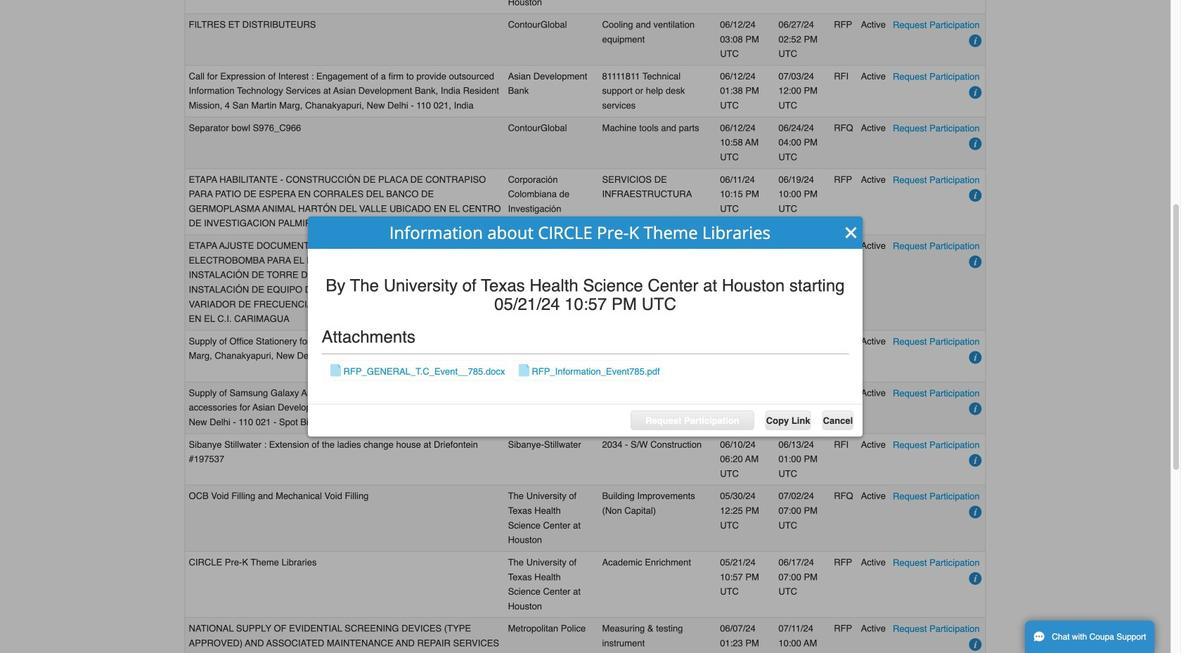 Task type: locate. For each thing, give the bounding box(es) containing it.
information about circle pre-k theme libraries dialog
[[308, 217, 863, 437]]



Task type: describe. For each thing, give the bounding box(es) containing it.
close image
[[845, 226, 859, 240]]



Task type: vqa. For each thing, say whether or not it's contained in the screenshot.
navigation
no



